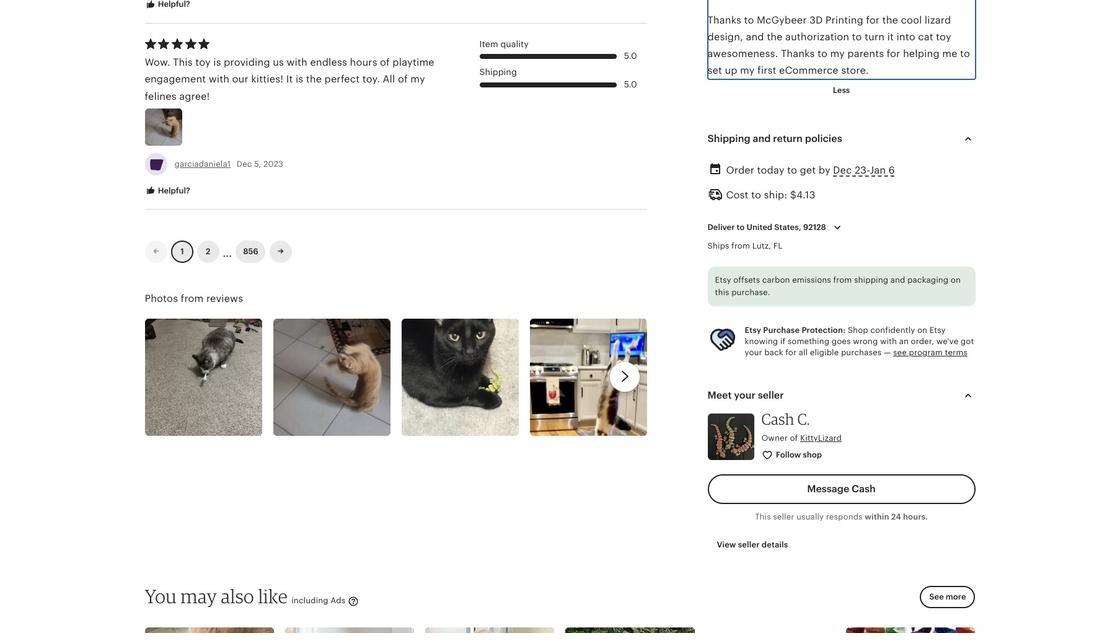 Task type: describe. For each thing, give the bounding box(es) containing it.
it
[[888, 31, 894, 43]]

from inside the etsy offsets carbon emissions from shipping and packaging on this purchase.
[[834, 276, 852, 285]]

cash c. image
[[708, 414, 754, 460]]

something
[[788, 337, 830, 346]]

kittylizard
[[800, 433, 842, 443]]

1 horizontal spatial of
[[398, 73, 408, 85]]

mcgybeer
[[757, 14, 807, 26]]

seller for view seller details
[[738, 540, 760, 549]]

garciadaniela1 link
[[175, 159, 231, 168]]

ship:
[[764, 189, 788, 201]]

offsets
[[734, 276, 760, 285]]

2 horizontal spatial the
[[883, 14, 899, 26]]

0 vertical spatial with
[[287, 57, 308, 68]]

grasshopper 3pk or 8pk - cat toy -by litterboy pets image
[[706, 627, 835, 633]]

your inside shop confidently on etsy knowing if something goes wrong with an order, we've got your back for all eligible purchases —
[[745, 348, 763, 357]]

0 horizontal spatial of
[[380, 57, 390, 68]]

and inside thanks to mcgybeer 3d printing for the cool lizard design, and the authorization to turn it into cat toy awesomeness.  thanks to my parents for helping me to set up my first ecommerce store.
[[746, 31, 764, 43]]

my for playtime
[[411, 73, 425, 85]]

—
[[884, 348, 891, 357]]

including
[[292, 596, 328, 605]]

2023
[[264, 159, 283, 168]]

etsy for etsy offsets carbon emissions from shipping and packaging on this purchase.
[[715, 276, 731, 285]]

to down authorization
[[818, 48, 828, 60]]

set
[[708, 65, 722, 77]]

perfect
[[325, 73, 360, 85]]

23-
[[855, 164, 870, 176]]

policies
[[805, 133, 842, 144]]

1 horizontal spatial my
[[740, 65, 755, 77]]

1 horizontal spatial is
[[296, 73, 303, 85]]

to right me
[[961, 48, 970, 60]]

from for reviews
[[181, 293, 204, 305]]

to inside dropdown button
[[737, 223, 745, 232]]

1 horizontal spatial dec
[[833, 164, 852, 176]]

ads
[[331, 596, 345, 605]]

emissions
[[793, 276, 831, 285]]

see program terms
[[894, 348, 968, 357]]

the wiggle wand™ cat toy, unique patent pending toy made in colors cats can actually see image
[[285, 627, 414, 633]]

design,
[[708, 31, 744, 43]]

shop confidently on etsy knowing if something goes wrong with an order, we've got your back for all eligible purchases —
[[745, 325, 974, 357]]

hours
[[350, 57, 377, 68]]

first
[[758, 65, 777, 77]]

0 vertical spatial thanks
[[708, 14, 742, 26]]

view seller details link
[[708, 534, 798, 556]]

to left get
[[787, 164, 797, 176]]

toy inside wow. this toy is providing us with endless hours of playtime engagement with our kitties! it is the perfect toy. all of my felines agree!
[[195, 57, 211, 68]]

your inside meet your seller dropdown button
[[734, 389, 756, 401]]

5.0 for item quality
[[624, 51, 637, 61]]

wow. this toy is providing us with endless hours of playtime engagement with our kitties! it is the perfect toy. all of my felines agree!
[[145, 57, 435, 102]]

my for and
[[831, 48, 845, 60]]

terms
[[945, 348, 968, 357]]

deliver
[[708, 223, 735, 232]]

follow shop
[[776, 450, 822, 460]]

cash inside "cash c. owner of kittylizard"
[[762, 410, 795, 429]]

toy inside thanks to mcgybeer 3d printing for the cool lizard design, and the authorization to turn it into cat toy awesomeness.  thanks to my parents for helping me to set up my first ecommerce store.
[[936, 31, 952, 43]]

etsy offsets carbon emissions from shipping and packaging on this purchase.
[[715, 276, 961, 297]]

cost to ship: $ 4.13
[[726, 189, 816, 201]]

message cash button
[[708, 474, 976, 504]]

meet your seller
[[708, 389, 784, 401]]

see more button
[[920, 586, 976, 609]]

1 vertical spatial the
[[767, 31, 783, 43]]

etsy inside shop confidently on etsy knowing if something goes wrong with an order, we've got your back for all eligible purchases —
[[930, 325, 946, 335]]

4.13
[[797, 189, 816, 201]]

lizard cat toy refillable ( catnip, valerian root or silver vine refillable, comes with catnip ) articulated and interactive toy image
[[425, 627, 555, 633]]

we've
[[937, 337, 959, 346]]

protection:
[[802, 325, 846, 335]]

program
[[909, 348, 943, 357]]

shipping
[[855, 276, 889, 285]]

1
[[180, 247, 184, 256]]

agree!
[[179, 90, 210, 102]]

view seller details
[[717, 540, 788, 549]]

all
[[383, 73, 395, 85]]

kitties!
[[251, 73, 284, 85]]

toy.
[[363, 73, 380, 85]]

today
[[757, 164, 785, 176]]

our
[[232, 73, 249, 85]]

states,
[[775, 223, 802, 232]]

from for lutz,
[[732, 241, 750, 251]]

92128
[[803, 223, 826, 232]]

cat
[[918, 31, 934, 43]]

etsy purchase protection:
[[745, 325, 846, 335]]

cat toy frog kicker catnip toy image
[[566, 627, 695, 633]]

on inside shop confidently on etsy knowing if something goes wrong with an order, we've got your back for all eligible purchases —
[[918, 325, 928, 335]]

see more link
[[917, 586, 976, 616]]

shipping and return policies
[[708, 133, 842, 144]]

back
[[765, 348, 784, 357]]

meet
[[708, 389, 732, 401]]

by
[[819, 164, 831, 176]]

856 link
[[236, 241, 266, 263]]

an
[[900, 337, 909, 346]]

got
[[961, 337, 974, 346]]

cool
[[901, 14, 922, 26]]

engagement
[[145, 73, 206, 85]]

view
[[717, 540, 736, 549]]

deliver to united states, 92128
[[708, 223, 826, 232]]

awesomeness.
[[708, 48, 779, 60]]

less button
[[824, 79, 860, 102]]

may
[[181, 585, 217, 608]]

goes
[[832, 337, 851, 346]]

c.
[[798, 410, 810, 429]]

felines
[[145, 90, 177, 102]]

thanks to mcgybeer 3d printing for the cool lizard design, and the authorization to turn it into cat toy awesomeness.  thanks to my parents for helping me to set up my first ecommerce store.
[[708, 14, 970, 77]]

the inside wow. this toy is providing us with endless hours of playtime engagement with our kitties! it is the perfect toy. all of my felines agree!
[[306, 73, 322, 85]]

$
[[790, 189, 797, 201]]



Task type: vqa. For each thing, say whether or not it's contained in the screenshot.
our
yes



Task type: locate. For each thing, give the bounding box(es) containing it.
with
[[287, 57, 308, 68], [209, 73, 230, 85], [880, 337, 897, 346]]

see program terms link
[[894, 348, 968, 357]]

wool spiral cat toys - choose your color image
[[847, 627, 976, 633]]

1 vertical spatial from
[[834, 276, 852, 285]]

seller up owner
[[758, 389, 784, 401]]

toy
[[936, 31, 952, 43], [195, 57, 211, 68]]

it
[[286, 73, 293, 85]]

to right cost on the top
[[752, 189, 762, 201]]

responds
[[826, 512, 863, 521]]

1 vertical spatial toy
[[195, 57, 211, 68]]

2 horizontal spatial for
[[887, 48, 901, 60]]

cash c. owner of kittylizard
[[762, 410, 842, 443]]

1 vertical spatial shipping
[[708, 133, 751, 144]]

0 vertical spatial on
[[951, 276, 961, 285]]

my down the playtime
[[411, 73, 425, 85]]

2 5.0 from the top
[[624, 79, 637, 89]]

1 horizontal spatial for
[[866, 14, 880, 26]]

2 vertical spatial for
[[786, 348, 797, 357]]

for down 'it' in the right of the page
[[887, 48, 901, 60]]

0 horizontal spatial shipping
[[480, 67, 517, 77]]

get
[[800, 164, 816, 176]]

wrong
[[853, 337, 878, 346]]

2 vertical spatial with
[[880, 337, 897, 346]]

cash inside button
[[852, 483, 876, 495]]

of inside "cash c. owner of kittylizard"
[[790, 433, 798, 443]]

0 horizontal spatial cash
[[762, 410, 795, 429]]

0 horizontal spatial from
[[181, 293, 204, 305]]

0 horizontal spatial with
[[209, 73, 230, 85]]

1 vertical spatial this
[[755, 512, 771, 521]]

etsy inside the etsy offsets carbon emissions from shipping and packaging on this purchase.
[[715, 276, 731, 285]]

and right shipping
[[891, 276, 906, 285]]

2 horizontal spatial from
[[834, 276, 852, 285]]

0 horizontal spatial thanks
[[708, 14, 742, 26]]

return
[[773, 133, 803, 144]]

photos from reviews
[[145, 293, 243, 305]]

seller inside dropdown button
[[758, 389, 784, 401]]

0 vertical spatial from
[[732, 241, 750, 251]]

0 horizontal spatial for
[[786, 348, 797, 357]]

1 vertical spatial is
[[296, 73, 303, 85]]

united
[[747, 223, 773, 232]]

0 vertical spatial this
[[173, 57, 193, 68]]

follow
[[776, 450, 801, 460]]

0 vertical spatial the
[[883, 14, 899, 26]]

your right meet
[[734, 389, 756, 401]]

2 horizontal spatial etsy
[[930, 325, 946, 335]]

1 horizontal spatial on
[[951, 276, 961, 285]]

1 vertical spatial and
[[753, 133, 771, 144]]

on
[[951, 276, 961, 285], [918, 325, 928, 335]]

1 vertical spatial cash
[[852, 483, 876, 495]]

all
[[799, 348, 808, 357]]

my up store.
[[831, 48, 845, 60]]

1 vertical spatial 5.0
[[624, 79, 637, 89]]

this
[[715, 288, 730, 297]]

details
[[762, 540, 788, 549]]

my inside wow. this toy is providing us with endless hours of playtime engagement with our kitties! it is the perfect toy. all of my felines agree!
[[411, 73, 425, 85]]

etsy for etsy purchase protection:
[[745, 325, 762, 335]]

you may also like including ads
[[145, 585, 348, 608]]

0 vertical spatial shipping
[[480, 67, 517, 77]]

hours.
[[903, 512, 928, 521]]

garciadaniela1
[[175, 159, 231, 168]]

to
[[744, 14, 754, 26], [852, 31, 862, 43], [818, 48, 828, 60], [961, 48, 970, 60], [787, 164, 797, 176], [752, 189, 762, 201], [737, 223, 745, 232]]

and left return
[[753, 133, 771, 144]]

1 link
[[171, 241, 193, 263]]

0 vertical spatial of
[[380, 57, 390, 68]]

reviews
[[206, 293, 243, 305]]

parents
[[848, 48, 884, 60]]

more
[[946, 592, 966, 602]]

us
[[273, 57, 284, 68]]

0 horizontal spatial is
[[213, 57, 221, 68]]

eligible
[[810, 348, 839, 357]]

2 horizontal spatial of
[[790, 433, 798, 443]]

carbon
[[763, 276, 790, 285]]

lutz,
[[753, 241, 772, 251]]

cash up owner
[[762, 410, 795, 429]]

from
[[732, 241, 750, 251], [834, 276, 852, 285], [181, 293, 204, 305]]

message
[[807, 483, 850, 495]]

to left the mcgybeer
[[744, 14, 754, 26]]

providing
[[224, 57, 270, 68]]

2 link
[[197, 241, 219, 263]]

1 vertical spatial for
[[887, 48, 901, 60]]

0 vertical spatial 5.0
[[624, 51, 637, 61]]

from left lutz,
[[732, 241, 750, 251]]

and
[[746, 31, 764, 43], [753, 133, 771, 144], [891, 276, 906, 285]]

0 vertical spatial for
[[866, 14, 880, 26]]

of up all
[[380, 57, 390, 68]]

1 5.0 from the top
[[624, 51, 637, 61]]

thanks up ecommerce at the top of the page
[[781, 48, 815, 60]]

of up follow shop button
[[790, 433, 798, 443]]

shop
[[803, 450, 822, 460]]

2 vertical spatial of
[[790, 433, 798, 443]]

and inside dropdown button
[[753, 133, 771, 144]]

2 horizontal spatial with
[[880, 337, 897, 346]]

seller
[[758, 389, 784, 401], [773, 512, 795, 521], [738, 540, 760, 549]]

purchase
[[764, 325, 800, 335]]

etsy
[[715, 276, 731, 285], [745, 325, 762, 335], [930, 325, 946, 335]]

and inside the etsy offsets carbon emissions from shipping and packaging on this purchase.
[[891, 276, 906, 285]]

1 vertical spatial seller
[[773, 512, 795, 521]]

0 vertical spatial is
[[213, 57, 221, 68]]

jan
[[870, 164, 886, 176]]

2
[[206, 247, 210, 256]]

the down the mcgybeer
[[767, 31, 783, 43]]

endless
[[310, 57, 347, 68]]

1 horizontal spatial cash
[[852, 483, 876, 495]]

and up awesomeness.
[[746, 31, 764, 43]]

cash up within
[[852, 483, 876, 495]]

for left all
[[786, 348, 797, 357]]

5.0 for shipping
[[624, 79, 637, 89]]

ships
[[708, 241, 730, 251]]

toy down lizard
[[936, 31, 952, 43]]

5,
[[254, 159, 261, 168]]

etsy up we've
[[930, 325, 946, 335]]

0 vertical spatial cash
[[762, 410, 795, 429]]

1 horizontal spatial shipping
[[708, 133, 751, 144]]

toy up engagement
[[195, 57, 211, 68]]

1 horizontal spatial this
[[755, 512, 771, 521]]

2 horizontal spatial my
[[831, 48, 845, 60]]

lizard cat toy plain //no catnip inside//not refillable// articulated and interactive toy image
[[145, 627, 274, 633]]

1 vertical spatial with
[[209, 73, 230, 85]]

for inside shop confidently on etsy knowing if something goes wrong with an order, we've got your back for all eligible purchases —
[[786, 348, 797, 357]]

seller left the usually
[[773, 512, 795, 521]]

confidently
[[871, 325, 915, 335]]

the up 'it' in the right of the page
[[883, 14, 899, 26]]

helpful?
[[156, 186, 190, 195]]

my right up on the right top of page
[[740, 65, 755, 77]]

this inside wow. this toy is providing us with endless hours of playtime engagement with our kitties! it is the perfect toy. all of my felines agree!
[[173, 57, 193, 68]]

owner
[[762, 433, 788, 443]]

seller for this seller usually responds within 24 hours.
[[773, 512, 795, 521]]

0 horizontal spatial my
[[411, 73, 425, 85]]

2 vertical spatial the
[[306, 73, 322, 85]]

view details of this review photo by garciadaniela1 image
[[145, 108, 182, 146]]

dec 23-jan 6 button
[[833, 161, 895, 179]]

1 horizontal spatial with
[[287, 57, 308, 68]]

of
[[380, 57, 390, 68], [398, 73, 408, 85], [790, 433, 798, 443]]

up
[[725, 65, 738, 77]]

is left providing
[[213, 57, 221, 68]]

24
[[892, 512, 901, 521]]

order
[[726, 164, 755, 176]]

2 vertical spatial and
[[891, 276, 906, 285]]

cash
[[762, 410, 795, 429], [852, 483, 876, 495]]

1 horizontal spatial the
[[767, 31, 783, 43]]

of right all
[[398, 73, 408, 85]]

on right packaging
[[951, 276, 961, 285]]

me
[[943, 48, 958, 60]]

1 vertical spatial of
[[398, 73, 408, 85]]

6
[[889, 164, 895, 176]]

see
[[894, 348, 907, 357]]

1 vertical spatial thanks
[[781, 48, 815, 60]]

with up — at the bottom right of the page
[[880, 337, 897, 346]]

to left "turn"
[[852, 31, 862, 43]]

1 horizontal spatial thanks
[[781, 48, 815, 60]]

on inside the etsy offsets carbon emissions from shipping and packaging on this purchase.
[[951, 276, 961, 285]]

1 vertical spatial your
[[734, 389, 756, 401]]

0 horizontal spatial on
[[918, 325, 928, 335]]

the down endless
[[306, 73, 322, 85]]

etsy up knowing
[[745, 325, 762, 335]]

meet your seller button
[[697, 381, 987, 411]]

1 vertical spatial on
[[918, 325, 928, 335]]

0 vertical spatial toy
[[936, 31, 952, 43]]

shipping down item quality
[[480, 67, 517, 77]]

with left our at the left top of the page
[[209, 73, 230, 85]]

my
[[831, 48, 845, 60], [740, 65, 755, 77], [411, 73, 425, 85]]

1 horizontal spatial toy
[[936, 31, 952, 43]]

this up view seller details at bottom right
[[755, 512, 771, 521]]

0 horizontal spatial this
[[173, 57, 193, 68]]

store.
[[842, 65, 869, 77]]

5.0
[[624, 51, 637, 61], [624, 79, 637, 89]]

shipping and return policies button
[[697, 124, 987, 154]]

0 vertical spatial seller
[[758, 389, 784, 401]]

item quality
[[480, 39, 529, 49]]

etsy up 'this'
[[715, 276, 731, 285]]

turn
[[865, 31, 885, 43]]

0 horizontal spatial etsy
[[715, 276, 731, 285]]

with up it
[[287, 57, 308, 68]]

fl
[[774, 241, 783, 251]]

is right it
[[296, 73, 303, 85]]

dec right the by
[[833, 164, 852, 176]]

0 vertical spatial and
[[746, 31, 764, 43]]

shipping inside dropdown button
[[708, 133, 751, 144]]

from left shipping
[[834, 276, 852, 285]]

for up "turn"
[[866, 14, 880, 26]]

authorization
[[786, 31, 850, 43]]

shipping for shipping and return policies
[[708, 133, 751, 144]]

0 horizontal spatial toy
[[195, 57, 211, 68]]

2 vertical spatial seller
[[738, 540, 760, 549]]

kittylizard link
[[800, 433, 842, 443]]

quality
[[501, 39, 529, 49]]

856
[[243, 247, 258, 256]]

1 horizontal spatial etsy
[[745, 325, 762, 335]]

0 horizontal spatial dec
[[237, 159, 252, 168]]

ships from lutz, fl
[[708, 241, 783, 251]]

on up order,
[[918, 325, 928, 335]]

thanks up design,
[[708, 14, 742, 26]]

0 vertical spatial your
[[745, 348, 763, 357]]

seller right view
[[738, 540, 760, 549]]

0 horizontal spatial the
[[306, 73, 322, 85]]

order,
[[911, 337, 935, 346]]

shipping up order
[[708, 133, 751, 144]]

shipping for shipping
[[480, 67, 517, 77]]

3d
[[810, 14, 823, 26]]

with inside shop confidently on etsy knowing if something goes wrong with an order, we've got your back for all eligible purchases —
[[880, 337, 897, 346]]

this up engagement
[[173, 57, 193, 68]]

less
[[833, 85, 850, 95]]

2 vertical spatial from
[[181, 293, 204, 305]]

cost
[[726, 189, 749, 201]]

shop
[[848, 325, 869, 335]]

you
[[145, 585, 177, 608]]

your down knowing
[[745, 348, 763, 357]]

this
[[173, 57, 193, 68], [755, 512, 771, 521]]

ecommerce
[[779, 65, 839, 77]]

to left united
[[737, 223, 745, 232]]

1 horizontal spatial from
[[732, 241, 750, 251]]

knowing
[[745, 337, 778, 346]]

from right photos
[[181, 293, 204, 305]]

dec left 5,
[[237, 159, 252, 168]]



